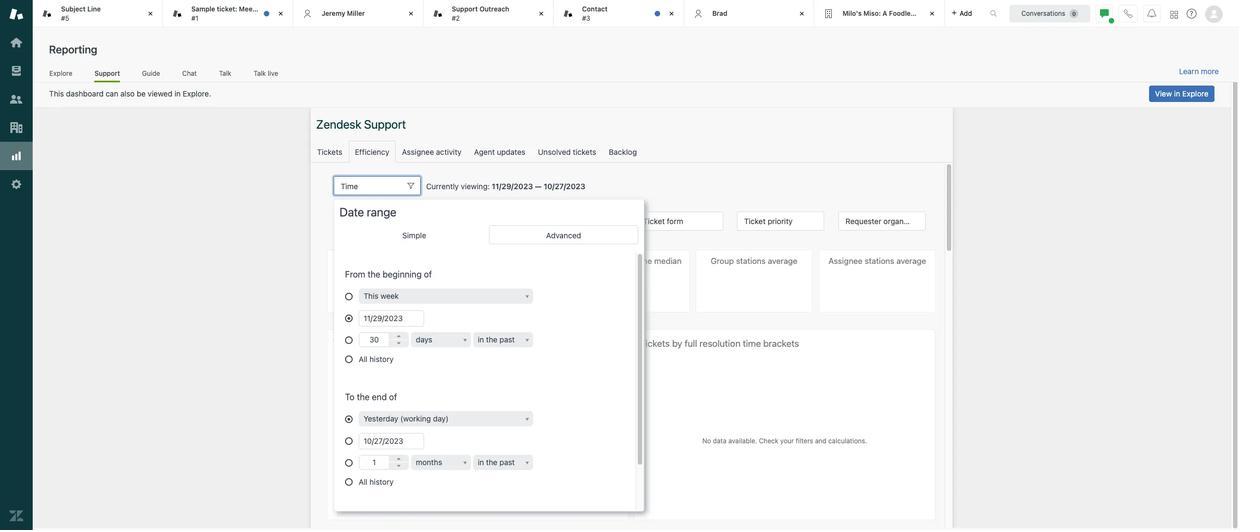Task type: vqa. For each thing, say whether or not it's contained in the screenshot.
Miso:
yes



Task type: locate. For each thing, give the bounding box(es) containing it.
2 tab from the left
[[163, 0, 293, 27]]

#5
[[61, 14, 69, 22]]

0 horizontal spatial explore
[[49, 69, 72, 77]]

contact
[[582, 5, 608, 13]]

contact #3
[[582, 5, 608, 22]]

explore link
[[49, 69, 73, 81]]

4 tab from the left
[[554, 0, 684, 27]]

this dashboard can also be viewed in explore.
[[49, 89, 211, 98]]

reporting
[[49, 43, 97, 56]]

in inside "button"
[[1174, 89, 1181, 98]]

1 vertical spatial support
[[95, 69, 120, 77]]

conversations
[[1022, 9, 1066, 17]]

close image for tab containing support outreach
[[536, 8, 547, 19]]

talk link
[[219, 69, 232, 81]]

close image left brad
[[666, 8, 677, 19]]

talk left the live
[[254, 69, 266, 77]]

3 close image from the left
[[536, 8, 547, 19]]

close image left #1
[[145, 8, 156, 19]]

4 close image from the left
[[666, 8, 677, 19]]

subject
[[61, 5, 86, 13]]

foodlez
[[889, 9, 915, 17]]

0 horizontal spatial in
[[174, 89, 181, 98]]

tab
[[33, 0, 163, 27], [163, 0, 293, 27], [424, 0, 554, 27], [554, 0, 684, 27]]

close image
[[145, 8, 156, 19], [275, 8, 286, 19], [536, 8, 547, 19], [666, 8, 677, 19], [796, 8, 807, 19], [927, 8, 938, 19]]

viewed
[[148, 89, 172, 98]]

2 in from the left
[[1174, 89, 1181, 98]]

chat
[[182, 69, 197, 77]]

#3
[[582, 14, 590, 22]]

in right view
[[1174, 89, 1181, 98]]

in right viewed
[[174, 89, 181, 98]]

1 tab from the left
[[33, 0, 163, 27]]

talk right "chat"
[[219, 69, 231, 77]]

chat link
[[182, 69, 197, 81]]

close image left milo's
[[796, 8, 807, 19]]

close image right the
[[275, 8, 286, 19]]

support
[[452, 5, 478, 13], [95, 69, 120, 77]]

close image left add popup button
[[927, 8, 938, 19]]

support up #2
[[452, 5, 478, 13]]

live
[[268, 69, 278, 77]]

view in explore
[[1155, 89, 1209, 98]]

1 horizontal spatial support
[[452, 5, 478, 13]]

tab containing subject line
[[33, 0, 163, 27]]

explore up this
[[49, 69, 72, 77]]

in
[[174, 89, 181, 98], [1174, 89, 1181, 98]]

jeremy miller tab
[[293, 0, 424, 27]]

this
[[49, 89, 64, 98]]

3 tab from the left
[[424, 0, 554, 27]]

subject line #5
[[61, 5, 101, 22]]

1 vertical spatial explore
[[1183, 89, 1209, 98]]

6 close image from the left
[[927, 8, 938, 19]]

1 talk from the left
[[219, 69, 231, 77]]

learn
[[1179, 67, 1199, 76]]

0 horizontal spatial talk
[[219, 69, 231, 77]]

1 close image from the left
[[145, 8, 156, 19]]

be
[[137, 89, 146, 98]]

explore down learn more 'link'
[[1183, 89, 1209, 98]]

conversations button
[[1010, 5, 1091, 22]]

close image left '#3'
[[536, 8, 547, 19]]

0 vertical spatial explore
[[49, 69, 72, 77]]

learn more link
[[1179, 67, 1219, 76]]

support inside support outreach #2
[[452, 5, 478, 13]]

close image
[[406, 8, 416, 19]]

can
[[106, 89, 118, 98]]

close image inside milo's miso: a foodlez subsidiary tab
[[927, 8, 938, 19]]

milo's miso: a foodlez subsidiary tab
[[814, 0, 950, 27]]

add button
[[945, 0, 979, 27]]

2 talk from the left
[[254, 69, 266, 77]]

talk
[[219, 69, 231, 77], [254, 69, 266, 77]]

ticket
[[269, 5, 287, 13]]

support up can
[[95, 69, 120, 77]]

0 horizontal spatial support
[[95, 69, 120, 77]]

1 in from the left
[[174, 89, 181, 98]]

explore inside "button"
[[1183, 89, 1209, 98]]

1 horizontal spatial explore
[[1183, 89, 1209, 98]]

tab containing contact
[[554, 0, 684, 27]]

1 horizontal spatial talk
[[254, 69, 266, 77]]

0 vertical spatial support
[[452, 5, 478, 13]]

tab containing support outreach
[[424, 0, 554, 27]]

zendesk products image
[[1171, 11, 1178, 18]]

close image inside brad tab
[[796, 8, 807, 19]]

learn more
[[1179, 67, 1219, 76]]

main element
[[0, 0, 33, 530]]

dashboard
[[66, 89, 104, 98]]

jeremy
[[322, 9, 345, 17]]

get started image
[[9, 35, 23, 50]]

a
[[883, 9, 888, 17]]

close image for tab containing subject line
[[145, 8, 156, 19]]

2 close image from the left
[[275, 8, 286, 19]]

button displays agent's chat status as online. image
[[1100, 9, 1109, 18]]

1 horizontal spatial in
[[1174, 89, 1181, 98]]

support for support outreach #2
[[452, 5, 478, 13]]

explore
[[49, 69, 72, 77], [1183, 89, 1209, 98]]

also
[[120, 89, 135, 98]]

5 close image from the left
[[796, 8, 807, 19]]



Task type: describe. For each thing, give the bounding box(es) containing it.
admin image
[[9, 177, 23, 191]]

views image
[[9, 64, 23, 78]]

sample ticket: meet the ticket #1
[[191, 5, 287, 22]]

subsidiary
[[916, 9, 950, 17]]

explore.
[[183, 89, 211, 98]]

reporting image
[[9, 149, 23, 163]]

talk live link
[[253, 69, 279, 81]]

outreach
[[480, 5, 509, 13]]

guide
[[142, 69, 160, 77]]

zendesk support image
[[9, 7, 23, 21]]

sample
[[191, 5, 215, 13]]

line
[[87, 5, 101, 13]]

view
[[1155, 89, 1172, 98]]

#2
[[452, 14, 460, 22]]

brad tab
[[684, 0, 814, 27]]

close image for brad tab
[[796, 8, 807, 19]]

support for support
[[95, 69, 120, 77]]

organizations image
[[9, 121, 23, 135]]

support link
[[95, 69, 120, 82]]

talk for talk
[[219, 69, 231, 77]]

more
[[1201, 67, 1219, 76]]

miso:
[[864, 9, 881, 17]]

talk live
[[254, 69, 278, 77]]

talk for talk live
[[254, 69, 266, 77]]

add
[[960, 9, 972, 17]]

notifications image
[[1148, 9, 1157, 18]]

meet
[[239, 5, 255, 13]]

the
[[257, 5, 267, 13]]

guide link
[[142, 69, 160, 81]]

ticket:
[[217, 5, 237, 13]]

view in explore button
[[1149, 86, 1215, 102]]

brad
[[713, 9, 728, 17]]

support outreach #2
[[452, 5, 509, 22]]

milo's
[[843, 9, 862, 17]]

#1
[[191, 14, 199, 22]]

zendesk image
[[9, 509, 23, 523]]

milo's miso: a foodlez subsidiary
[[843, 9, 950, 17]]

jeremy miller
[[322, 9, 365, 17]]

miller
[[347, 9, 365, 17]]

tab containing sample ticket: meet the ticket
[[163, 0, 293, 27]]

tabs tab list
[[33, 0, 979, 27]]

customers image
[[9, 92, 23, 106]]

close image for milo's miso: a foodlez subsidiary tab
[[927, 8, 938, 19]]

get help image
[[1187, 9, 1197, 19]]



